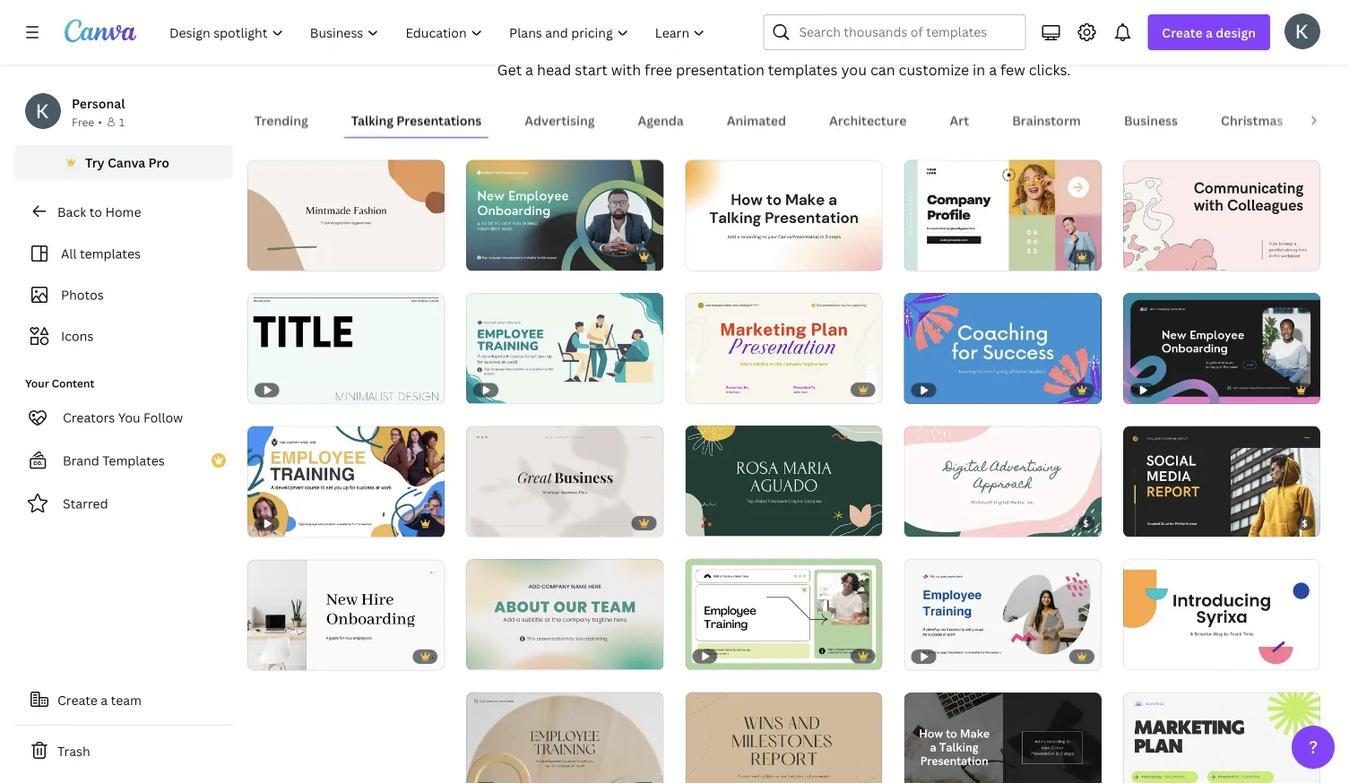 Task type: describe. For each thing, give the bounding box(es) containing it.
create a team button
[[14, 683, 233, 718]]

of for "green playful organic freelance graphic designer marketing video presentation" image
[[706, 516, 719, 528]]

free
[[72, 114, 94, 129]]

$ for 1 of 26
[[1084, 518, 1090, 530]]

christmas
[[1222, 111, 1284, 128]]

start
[[575, 60, 608, 79]]

1 of 25 link
[[1124, 426, 1321, 537]]

free
[[645, 60, 673, 79]]

1 of 15 for white light minimalist onboarding talking presentation image
[[260, 650, 295, 662]]

follow
[[143, 409, 183, 426]]

1 of 16 link for 1 of 26
[[905, 160, 1102, 271]]

1 of 15 for gray green pastel about the team talking presentation image
[[479, 650, 514, 662]]

trending button
[[248, 103, 316, 137]]

green playful organic freelance graphic designer marketing video presentation image
[[686, 426, 883, 537]]

animated
[[727, 111, 787, 128]]

agenda button
[[631, 103, 691, 137]]

design
[[1216, 24, 1257, 41]]

black and white dark minimalist tutorial talking presentation image
[[905, 693, 1102, 784]]

get
[[497, 60, 522, 79]]

inspired
[[768, 5, 884, 44]]

with
[[611, 60, 641, 79]]

back
[[57, 203, 86, 220]]

1 for the pink violet colorful green bold modern trendy cool business marketing plan presentation image
[[698, 383, 703, 395]]

try canva pro
[[85, 154, 169, 171]]

of for colorful modern company profile presentation 'image'
[[925, 250, 938, 262]]

team
[[111, 692, 142, 709]]

black green gradient bold induction and onboarding talking presentation image
[[467, 160, 664, 271]]

1 of 17
[[479, 250, 513, 262]]

1 for colorful modern company profile presentation 'image'
[[917, 250, 922, 262]]

0 horizontal spatial templates
[[80, 245, 141, 262]]

business button
[[1117, 103, 1186, 137]]

1 for pink and green art advertising video presentation image
[[917, 517, 922, 529]]

art
[[950, 111, 970, 128]]

can
[[871, 60, 896, 79]]

your
[[25, 376, 49, 391]]

head
[[537, 60, 572, 79]]

1 of 26
[[917, 517, 953, 529]]

1 of 26 link
[[905, 426, 1102, 537]]

customize
[[899, 60, 970, 79]]

trash link
[[14, 734, 233, 770]]

back to home link
[[14, 194, 233, 230]]

15 for brown and orange neutral delicate organic fashion marketing video presentation image
[[284, 250, 295, 262]]

agenda
[[638, 111, 684, 128]]

1 of 15 for brown and orange neutral delicate organic fashion marketing video presentation image
[[260, 250, 295, 262]]

pink violet colorful green bold modern trendy cool business marketing plan presentation image
[[686, 293, 883, 404]]

colorful modern company profile presentation image
[[905, 160, 1102, 271]]

free •
[[72, 114, 102, 129]]

of for gray green pastel about the team talking presentation image
[[487, 650, 500, 662]]

brand
[[63, 452, 99, 470]]

you
[[842, 60, 867, 79]]

create a team
[[57, 692, 142, 709]]

of for black and yellow fashion marketing social media report presentation image
[[1144, 517, 1157, 529]]

start
[[685, 5, 762, 44]]

1 of 16 for 26
[[917, 250, 952, 262]]

advertising
[[525, 111, 595, 128]]

black and yellow fashion marketing social media report presentation image
[[1124, 426, 1321, 537]]

your content
[[25, 376, 94, 391]]

1 of 17 link
[[467, 160, 664, 271]]

a for team
[[101, 692, 108, 709]]

1 for black and yellow fashion marketing social media report presentation image
[[1136, 517, 1141, 529]]

a right the in
[[989, 60, 997, 79]]

17
[[503, 250, 513, 262]]

brainstorm button
[[1006, 103, 1089, 137]]

clicks.
[[1029, 60, 1071, 79]]

try canva pro button
[[14, 145, 233, 179]]

15 for gray green pastel about the team talking presentation image
[[503, 650, 514, 662]]

get a head start with free presentation templates you can customize in a few clicks.
[[497, 60, 1071, 79]]

a for design
[[1206, 24, 1214, 41]]

Search search field
[[800, 15, 1015, 49]]

16 for 26
[[941, 250, 952, 262]]

all
[[61, 245, 77, 262]]

in
[[973, 60, 986, 79]]

0 vertical spatial templates
[[768, 60, 838, 79]]

presentations
[[397, 111, 482, 128]]

1 of 11 link
[[467, 426, 664, 537]]

talking presentations
[[351, 111, 482, 128]]

all templates link
[[25, 237, 222, 271]]

all templates
[[61, 245, 141, 262]]

of for brown and orange neutral delicate organic fashion marketing video presentation image
[[268, 250, 281, 262]]

brainstorm
[[1013, 111, 1082, 128]]

1 for "green playful organic freelance graphic designer marketing video presentation" image
[[698, 516, 703, 528]]

starred
[[63, 496, 108, 513]]

1 for pink lined illustration communication training talking presentation image
[[1136, 250, 1141, 262]]

purple neon green modern business marketing plan presentation image
[[1124, 692, 1321, 784]]

of for the pink violet colorful green bold modern trendy cool business marketing plan presentation image
[[706, 383, 719, 395]]

gray green pastel about the team talking presentation image
[[467, 559, 664, 671]]

$ for 1 of 25
[[1303, 518, 1309, 530]]

presentation
[[676, 60, 765, 79]]

start inspired
[[685, 5, 884, 44]]



Task type: locate. For each thing, give the bounding box(es) containing it.
1 of 15
[[260, 250, 295, 262], [698, 516, 733, 528], [479, 650, 514, 662], [260, 650, 295, 662]]

a for head
[[526, 60, 534, 79]]

1 1 of 16 from the left
[[917, 250, 952, 262]]

0 horizontal spatial $
[[1084, 518, 1090, 530]]

15
[[284, 250, 295, 262], [722, 516, 733, 528], [503, 650, 514, 662], [284, 650, 295, 662]]

0 horizontal spatial 1 of 16 link
[[905, 160, 1102, 271]]

of for black green gradient bold induction and onboarding talking presentation image
[[487, 250, 500, 262]]

1 horizontal spatial templates
[[768, 60, 838, 79]]

2 $ from the left
[[1303, 518, 1309, 530]]

back to home
[[57, 203, 141, 220]]

1 of 16 link for 1 of 25
[[1124, 160, 1321, 271]]

0 vertical spatial create
[[1163, 24, 1203, 41]]

try
[[85, 154, 105, 171]]

create a design button
[[1148, 14, 1271, 50]]

create for create a team
[[57, 692, 98, 709]]

1 inside "link"
[[479, 517, 484, 529]]

0 horizontal spatial 1 of 16
[[917, 250, 952, 262]]

a left design
[[1206, 24, 1214, 41]]

kendall parks image
[[1285, 13, 1321, 49]]

create left design
[[1163, 24, 1203, 41]]

1 for beige minimalist business talking presentation image
[[479, 517, 484, 529]]

trash
[[57, 743, 90, 760]]

business
[[1125, 111, 1179, 128]]

pink and green art advertising video presentation image
[[905, 426, 1102, 537]]

a inside button
[[101, 692, 108, 709]]

brand templates link
[[14, 443, 233, 479]]

starred link
[[14, 486, 233, 522]]

christmas button
[[1215, 103, 1291, 137]]

1 1 of 16 link from the left
[[905, 160, 1102, 271]]

advertising button
[[518, 103, 602, 137]]

pink lined illustration communication training talking presentation image
[[1124, 160, 1321, 271]]

1 horizontal spatial 1 of 16
[[1136, 250, 1171, 262]]

of for pink and green art advertising video presentation image
[[925, 517, 938, 529]]

1 of 16
[[917, 250, 952, 262], [1136, 250, 1171, 262]]

trending
[[255, 111, 308, 128]]

creators
[[63, 409, 115, 426]]

1 of 11
[[479, 517, 513, 529]]

16
[[941, 250, 952, 262], [1160, 250, 1171, 262]]

0 horizontal spatial 16
[[941, 250, 952, 262]]

canva
[[108, 154, 146, 171]]

1 $ from the left
[[1084, 518, 1090, 530]]

of for white light minimalist onboarding talking presentation image
[[268, 650, 281, 662]]

talking presentations button
[[344, 103, 489, 137]]

•
[[98, 114, 102, 129]]

1 for black green gradient bold induction and onboarding talking presentation image
[[479, 250, 484, 262]]

create inside dropdown button
[[1163, 24, 1203, 41]]

a right the get in the left of the page
[[526, 60, 534, 79]]

architecture button
[[823, 103, 914, 137]]

pro
[[148, 154, 169, 171]]

home
[[105, 203, 141, 220]]

26
[[941, 517, 953, 529]]

white light minimalist onboarding talking presentation image
[[248, 560, 445, 671]]

11
[[503, 517, 513, 529]]

0 horizontal spatial create
[[57, 692, 98, 709]]

1 of 14
[[698, 383, 733, 395]]

personal
[[72, 95, 125, 112]]

to
[[89, 203, 102, 220]]

art button
[[943, 103, 977, 137]]

brown and orange neutral delicate organic fashion marketing video presentation image
[[248, 160, 445, 271]]

templates right all in the top of the page
[[80, 245, 141, 262]]

1 of 25
[[1136, 517, 1171, 529]]

create
[[1163, 24, 1203, 41], [57, 692, 98, 709]]

create left team
[[57, 692, 98, 709]]

brown and gray elegant lines announcements updates and reports talking presentation image
[[686, 692, 883, 784]]

animated button
[[720, 103, 794, 137]]

light pink and orange soft gradient tutorial talking presentation image
[[686, 160, 883, 271]]

1 horizontal spatial 16
[[1160, 250, 1171, 262]]

1 16 from the left
[[941, 250, 952, 262]]

photos link
[[25, 278, 222, 312]]

1 horizontal spatial $
[[1303, 518, 1309, 530]]

of for pink lined illustration communication training talking presentation image
[[1144, 250, 1157, 262]]

1 of 16 link
[[905, 160, 1102, 271], [1124, 160, 1321, 271]]

photos
[[61, 287, 104, 304]]

1 vertical spatial templates
[[80, 245, 141, 262]]

create inside button
[[57, 692, 98, 709]]

16 for 25
[[1160, 250, 1171, 262]]

1 vertical spatial create
[[57, 692, 98, 709]]

1 for white light minimalist onboarding talking presentation image
[[260, 650, 265, 662]]

2 1 of 16 from the left
[[1136, 250, 1171, 262]]

few
[[1001, 60, 1026, 79]]

top level navigation element
[[158, 14, 721, 50]]

1 of 14 link
[[686, 293, 883, 404]]

1 horizontal spatial create
[[1163, 24, 1203, 41]]

a inside dropdown button
[[1206, 24, 1214, 41]]

15 for "green playful organic freelance graphic designer marketing video presentation" image
[[722, 516, 733, 528]]

content
[[52, 376, 94, 391]]

templates down start inspired
[[768, 60, 838, 79]]

1 of 15 link
[[248, 160, 445, 271], [686, 426, 883, 537], [467, 559, 664, 671], [248, 560, 445, 671]]

icons link
[[25, 319, 222, 353]]

create a design
[[1163, 24, 1257, 41]]

brand templates
[[63, 452, 165, 470]]

create for create a design
[[1163, 24, 1203, 41]]

beige minimalist business talking presentation image
[[467, 426, 664, 537]]

2 16 from the left
[[1160, 250, 1171, 262]]

creators you follow link
[[14, 400, 233, 436]]

of for beige minimalist business talking presentation image
[[487, 517, 500, 529]]

of inside "link"
[[487, 517, 500, 529]]

icons
[[61, 328, 94, 345]]

architecture
[[830, 111, 907, 128]]

25
[[1160, 517, 1171, 529]]

creators you follow
[[63, 409, 183, 426]]

a
[[1206, 24, 1214, 41], [526, 60, 534, 79], [989, 60, 997, 79], [101, 692, 108, 709]]

1 for brown and orange neutral delicate organic fashion marketing video presentation image
[[260, 250, 265, 262]]

talking
[[351, 111, 394, 128]]

templates
[[768, 60, 838, 79], [80, 245, 141, 262]]

14
[[722, 383, 733, 395]]

1 for gray green pastel about the team talking presentation image
[[479, 650, 484, 662]]

of
[[268, 250, 281, 262], [487, 250, 500, 262], [925, 250, 938, 262], [1144, 250, 1157, 262], [706, 383, 719, 395], [706, 516, 719, 528], [487, 517, 500, 529], [925, 517, 938, 529], [1144, 517, 1157, 529], [487, 650, 500, 662], [268, 650, 281, 662]]

templates
[[102, 452, 165, 470]]

a left team
[[101, 692, 108, 709]]

2 1 of 16 link from the left
[[1124, 160, 1321, 271]]

$
[[1084, 518, 1090, 530], [1303, 518, 1309, 530]]

colorful minimalist shapes internal pitch deck talking presentation image
[[1124, 559, 1321, 671]]

None search field
[[764, 14, 1026, 50]]

you
[[118, 409, 140, 426]]

15 for white light minimalist onboarding talking presentation image
[[284, 650, 295, 662]]

1 horizontal spatial 1 of 16 link
[[1124, 160, 1321, 271]]

1 of 16 for 25
[[1136, 250, 1171, 262]]

1 of 15 for "green playful organic freelance graphic designer marketing video presentation" image
[[698, 516, 733, 528]]



Task type: vqa. For each thing, say whether or not it's contained in the screenshot.
Christmas button
yes



